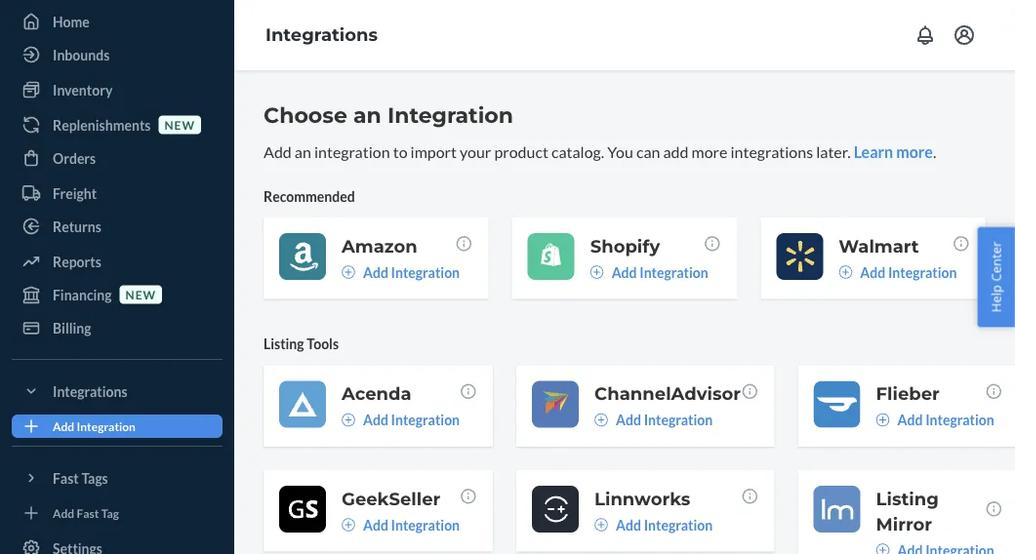 Task type: locate. For each thing, give the bounding box(es) containing it.
new
[[165, 118, 195, 132], [126, 288, 156, 302]]

add integration
[[363, 264, 460, 281], [612, 264, 709, 281], [861, 264, 958, 281], [363, 412, 460, 429], [616, 412, 713, 429], [898, 412, 995, 429], [53, 419, 136, 434], [363, 517, 460, 534], [616, 517, 713, 534]]

financing
[[53, 287, 112, 303]]

learn more button
[[854, 141, 934, 163]]

add for walmart
[[861, 264, 886, 281]]

.
[[934, 142, 937, 161]]

add integration link for flieber
[[877, 411, 995, 430]]

fast left tags at the left
[[53, 470, 79, 487]]

plus circle image down amazon
[[342, 266, 356, 279]]

add for shopify
[[612, 264, 637, 281]]

fast tags
[[53, 470, 108, 487]]

1 horizontal spatial new
[[165, 118, 195, 132]]

integrations up choose in the left top of the page
[[266, 24, 378, 46]]

add integration link down flieber
[[877, 411, 995, 430]]

add
[[264, 142, 292, 161], [363, 264, 389, 281], [612, 264, 637, 281], [861, 264, 886, 281], [363, 412, 389, 429], [616, 412, 642, 429], [898, 412, 924, 429], [53, 419, 74, 434], [53, 506, 74, 521], [363, 517, 389, 534], [616, 517, 642, 534]]

an down choose in the left top of the page
[[295, 142, 311, 161]]

1 vertical spatial integrations
[[53, 383, 128, 400]]

2 vertical spatial plus circle image
[[595, 519, 609, 532]]

amazon
[[342, 235, 418, 257]]

add down walmart
[[861, 264, 886, 281]]

can
[[637, 142, 661, 161]]

integrations
[[266, 24, 378, 46], [53, 383, 128, 400]]

add for acenda
[[363, 412, 389, 429]]

plus circle image down the geekseller
[[342, 519, 356, 532]]

integration
[[388, 102, 514, 128], [391, 264, 460, 281], [640, 264, 709, 281], [889, 264, 958, 281], [391, 412, 460, 429], [644, 412, 713, 429], [926, 412, 995, 429], [77, 419, 136, 434], [391, 517, 460, 534], [644, 517, 713, 534]]

plus circle image down shopify
[[591, 266, 604, 279]]

tags
[[81, 470, 108, 487]]

listing for mirror
[[877, 488, 940, 510]]

add fast tag link
[[12, 502, 223, 526]]

1 horizontal spatial more
[[897, 142, 934, 161]]

0 vertical spatial integrations
[[266, 24, 378, 46]]

1 horizontal spatial integrations
[[266, 24, 378, 46]]

add integration down the channeladvisor
[[616, 412, 713, 429]]

inbounds
[[53, 46, 110, 63]]

to
[[393, 142, 408, 161]]

1 horizontal spatial listing
[[877, 488, 940, 510]]

integration down linnworks
[[644, 517, 713, 534]]

1 horizontal spatial an
[[354, 102, 382, 128]]

listing tools
[[264, 336, 339, 352]]

0 vertical spatial an
[[354, 102, 382, 128]]

add down the channeladvisor
[[616, 412, 642, 429]]

add integration link for geekseller
[[342, 516, 460, 535]]

add integration down linnworks
[[616, 517, 713, 534]]

add integration link down the "integrations" dropdown button
[[12, 415, 223, 439]]

channeladvisor
[[595, 383, 741, 405]]

integration down flieber
[[926, 412, 995, 429]]

integration down amazon
[[391, 264, 460, 281]]

open account menu image
[[953, 23, 977, 47]]

add integration for shopify
[[612, 264, 709, 281]]

add down fast tags at the left of page
[[53, 506, 74, 521]]

recommended
[[264, 188, 355, 204]]

integration down "acenda"
[[391, 412, 460, 429]]

help
[[988, 285, 1006, 313]]

integrations down billing
[[53, 383, 128, 400]]

billing link
[[12, 313, 223, 344]]

add for linnworks
[[616, 517, 642, 534]]

returns
[[53, 218, 101, 235]]

acenda
[[342, 383, 412, 405]]

1 vertical spatial plus circle image
[[342, 414, 356, 427]]

integration down the geekseller
[[391, 517, 460, 534]]

add down linnworks
[[616, 517, 642, 534]]

add integration for walmart
[[861, 264, 958, 281]]

integration down the channeladvisor
[[644, 412, 713, 429]]

plus circle image
[[342, 266, 356, 279], [342, 414, 356, 427], [595, 519, 609, 532]]

add integration link down the geekseller
[[342, 516, 460, 535]]

inventory
[[53, 82, 113, 98]]

orders link
[[12, 143, 223, 174]]

add integration link down amazon
[[342, 263, 460, 282]]

add integration link down linnworks
[[595, 516, 713, 535]]

add down shopify
[[612, 264, 637, 281]]

add integration down "acenda"
[[363, 412, 460, 429]]

fast left tag
[[77, 506, 99, 521]]

0 horizontal spatial new
[[126, 288, 156, 302]]

add integration link for acenda
[[342, 411, 460, 430]]

orders
[[53, 150, 96, 167]]

0 vertical spatial plus circle image
[[342, 266, 356, 279]]

inventory link
[[12, 74, 223, 105]]

1 vertical spatial new
[[126, 288, 156, 302]]

add integration down the geekseller
[[363, 517, 460, 534]]

0 vertical spatial listing
[[264, 336, 304, 352]]

more right learn at the right of page
[[897, 142, 934, 161]]

1 vertical spatial listing
[[877, 488, 940, 510]]

learn
[[854, 142, 894, 161]]

add integration link for amazon
[[342, 263, 460, 282]]

add integration down walmart
[[861, 264, 958, 281]]

integration down shopify
[[640, 264, 709, 281]]

plus circle image down "acenda"
[[342, 414, 356, 427]]

integrations link
[[266, 24, 378, 46]]

1 more from the left
[[692, 142, 728, 161]]

listing up mirror
[[877, 488, 940, 510]]

integration for geekseller
[[391, 517, 460, 534]]

shopify
[[591, 235, 661, 257]]

plus circle image down flieber
[[877, 414, 890, 427]]

add integration link for shopify
[[591, 263, 709, 282]]

add an integration to import your product catalog. you can add more integrations later. learn more .
[[264, 142, 937, 161]]

add integration for flieber
[[898, 412, 995, 429]]

more right add
[[692, 142, 728, 161]]

plus circle image down linnworks
[[595, 519, 609, 532]]

freight link
[[12, 178, 223, 209]]

integration down walmart
[[889, 264, 958, 281]]

plus circle image
[[591, 266, 604, 279], [839, 266, 853, 279], [595, 414, 609, 427], [877, 414, 890, 427], [342, 519, 356, 532]]

listing left tools
[[264, 336, 304, 352]]

0 vertical spatial new
[[165, 118, 195, 132]]

0 vertical spatial fast
[[53, 470, 79, 487]]

0 horizontal spatial listing
[[264, 336, 304, 352]]

add integration down amazon
[[363, 264, 460, 281]]

fast
[[53, 470, 79, 487], [77, 506, 99, 521]]

0 horizontal spatial integrations
[[53, 383, 128, 400]]

add integration for acenda
[[363, 412, 460, 429]]

open notifications image
[[914, 23, 938, 47]]

plus circle image down the channeladvisor
[[595, 414, 609, 427]]

replenishments
[[53, 117, 151, 133]]

an up 'integration'
[[354, 102, 382, 128]]

import
[[411, 142, 457, 161]]

new up orders "link"
[[165, 118, 195, 132]]

integration
[[314, 142, 390, 161]]

0 horizontal spatial more
[[692, 142, 728, 161]]

add integration link down the channeladvisor
[[595, 411, 713, 430]]

add down amazon
[[363, 264, 389, 281]]

an
[[354, 102, 382, 128], [295, 142, 311, 161]]

listing
[[264, 336, 304, 352], [877, 488, 940, 510]]

new down reports link at left
[[126, 288, 156, 302]]

tag
[[101, 506, 119, 521]]

you
[[608, 142, 634, 161]]

plus circle image down walmart
[[839, 266, 853, 279]]

integration for walmart
[[889, 264, 958, 281]]

product
[[495, 142, 549, 161]]

add integration down shopify
[[612, 264, 709, 281]]

add integration for linnworks
[[616, 517, 713, 534]]

0 horizontal spatial an
[[295, 142, 311, 161]]

1 vertical spatial an
[[295, 142, 311, 161]]

add for geekseller
[[363, 517, 389, 534]]

add integration link down walmart
[[839, 263, 958, 282]]

add integration link
[[342, 263, 460, 282], [591, 263, 709, 282], [839, 263, 958, 282], [342, 411, 460, 430], [595, 411, 713, 430], [877, 411, 995, 430], [12, 415, 223, 439], [342, 516, 460, 535], [595, 516, 713, 535]]

add integration down flieber
[[898, 412, 995, 429]]

more
[[692, 142, 728, 161], [897, 142, 934, 161]]

add down flieber
[[898, 412, 924, 429]]

add down "acenda"
[[363, 412, 389, 429]]

center
[[988, 242, 1006, 282]]

add down the geekseller
[[363, 517, 389, 534]]

your
[[460, 142, 492, 161]]

add integration link down "acenda"
[[342, 411, 460, 430]]

add integration link down shopify
[[591, 263, 709, 282]]

fast tags button
[[12, 463, 223, 494]]

plus circle image for walmart
[[839, 266, 853, 279]]



Task type: vqa. For each thing, say whether or not it's contained in the screenshot.
STI6aebcf91ca
no



Task type: describe. For each thing, give the bounding box(es) containing it.
mirror
[[877, 514, 933, 535]]

add up fast tags at the left of page
[[53, 419, 74, 434]]

integrations button
[[12, 376, 223, 407]]

integrations
[[731, 142, 814, 161]]

plus circle image for flieber
[[877, 414, 890, 427]]

linnworks
[[595, 488, 691, 510]]

add integration for geekseller
[[363, 517, 460, 534]]

later.
[[817, 142, 851, 161]]

freight
[[53, 185, 97, 202]]

billing
[[53, 320, 91, 337]]

add fast tag
[[53, 506, 119, 521]]

add integration link for linnworks
[[595, 516, 713, 535]]

plus circle image for acenda
[[342, 414, 356, 427]]

home
[[53, 13, 90, 30]]

reports link
[[12, 246, 223, 277]]

choose
[[264, 102, 348, 128]]

catalog.
[[552, 142, 605, 161]]

plus circle image for amazon
[[342, 266, 356, 279]]

add integration link for channeladvisor
[[595, 411, 713, 430]]

add for flieber
[[898, 412, 924, 429]]

add for channeladvisor
[[616, 412, 642, 429]]

add integration for amazon
[[363, 264, 460, 281]]

integration for flieber
[[926, 412, 995, 429]]

2 more from the left
[[897, 142, 934, 161]]

new for financing
[[126, 288, 156, 302]]

1 vertical spatial fast
[[77, 506, 99, 521]]

help center
[[988, 242, 1006, 313]]

flieber
[[877, 383, 941, 405]]

add integration link for walmart
[[839, 263, 958, 282]]

home link
[[12, 6, 223, 37]]

fast inside dropdown button
[[53, 470, 79, 487]]

add down choose in the left top of the page
[[264, 142, 292, 161]]

reports
[[53, 253, 101, 270]]

an for choose
[[354, 102, 382, 128]]

tools
[[307, 336, 339, 352]]

plus circle image for channeladvisor
[[595, 414, 609, 427]]

listing for tools
[[264, 336, 304, 352]]

add for amazon
[[363, 264, 389, 281]]

plus circle image for linnworks
[[595, 519, 609, 532]]

geekseller
[[342, 488, 441, 510]]

an for add
[[295, 142, 311, 161]]

help center button
[[978, 227, 1016, 328]]

integration up 'import'
[[388, 102, 514, 128]]

integrations inside dropdown button
[[53, 383, 128, 400]]

add integration for channeladvisor
[[616, 412, 713, 429]]

add integration down the "integrations" dropdown button
[[53, 419, 136, 434]]

integration for amazon
[[391, 264, 460, 281]]

add
[[664, 142, 689, 161]]

new for replenishments
[[165, 118, 195, 132]]

inbounds link
[[12, 39, 223, 70]]

listing mirror
[[877, 488, 940, 535]]

plus circle image for shopify
[[591, 266, 604, 279]]

integration for channeladvisor
[[644, 412, 713, 429]]

choose an integration
[[264, 102, 514, 128]]

plus circle image for geekseller
[[342, 519, 356, 532]]

returns link
[[12, 211, 223, 242]]

integration for linnworks
[[644, 517, 713, 534]]

walmart
[[839, 235, 920, 257]]

integration for acenda
[[391, 412, 460, 429]]

integration for shopify
[[640, 264, 709, 281]]

integration down the "integrations" dropdown button
[[77, 419, 136, 434]]



